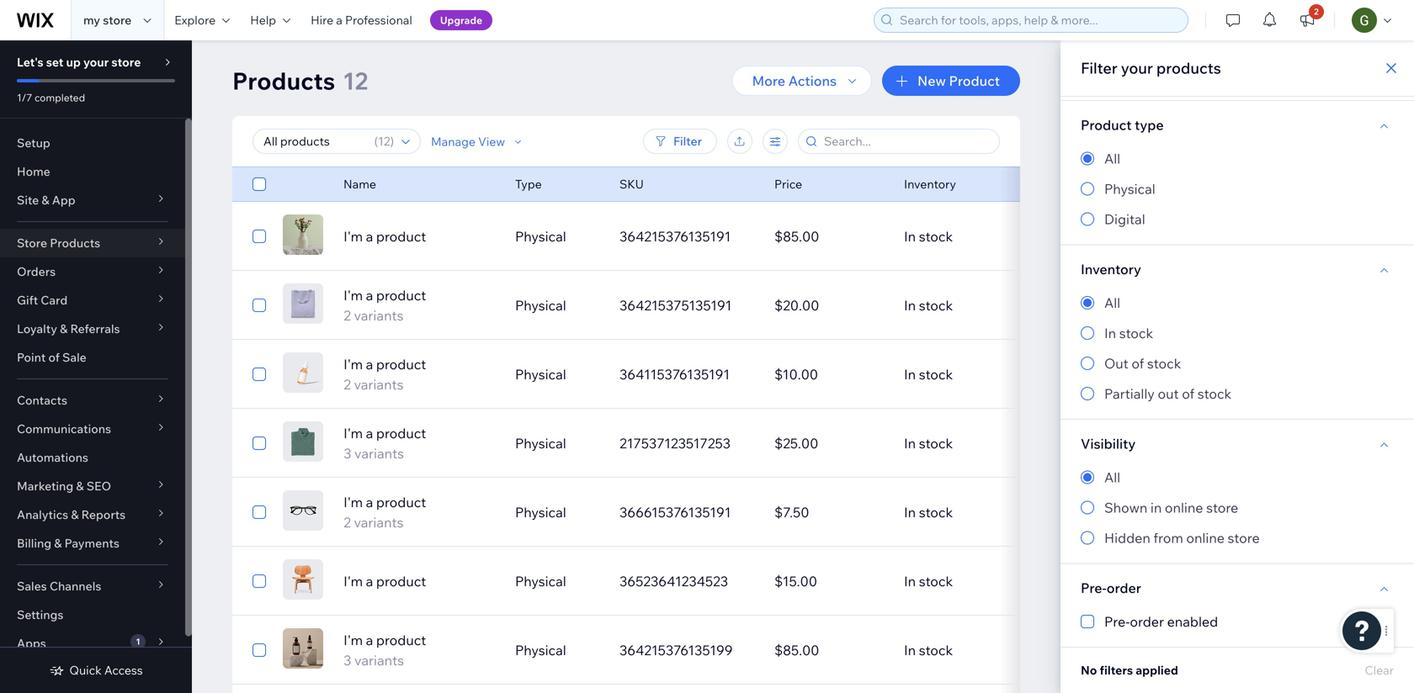 Task type: locate. For each thing, give the bounding box(es) containing it.
4 variants from the top
[[354, 514, 403, 531]]

point of sale link
[[0, 343, 185, 372]]

$85.00 for 364215376135191
[[774, 228, 819, 245]]

gift
[[17, 293, 38, 308]]

option group for product type
[[1081, 149, 1394, 229]]

type
[[515, 177, 542, 192]]

out
[[1104, 355, 1129, 372]]

1 i'm a product from the top
[[343, 228, 426, 245]]

filter inside button
[[673, 134, 702, 149]]

settings link
[[0, 601, 185, 630]]

1 horizontal spatial product
[[1081, 116, 1132, 133]]

7 in stock link from the top
[[894, 631, 1049, 671]]

stock for 364215375135191
[[919, 297, 953, 314]]

6 i'm from the top
[[343, 573, 363, 590]]

2 physical link from the top
[[505, 285, 609, 326]]

partially out of stock
[[1104, 386, 1232, 402]]

of right out at bottom right
[[1182, 386, 1195, 402]]

of inside "sidebar" element
[[48, 350, 60, 365]]

1 i'm a product 3 variants from the top
[[343, 425, 426, 462]]

Pre-order enabled checkbox
[[1081, 612, 1394, 632]]

billing
[[17, 536, 51, 551]]

1 horizontal spatial 12
[[378, 134, 390, 149]]

$25.00 link
[[764, 423, 894, 464]]

in
[[904, 228, 916, 245], [904, 297, 916, 314], [1104, 325, 1116, 342], [904, 366, 916, 383], [904, 435, 916, 452], [904, 504, 916, 521], [904, 573, 916, 590], [904, 642, 916, 659]]

0 vertical spatial $85.00
[[774, 228, 819, 245]]

6 physical link from the top
[[505, 561, 609, 602]]

$85.00 link down the $15.00 link
[[764, 631, 894, 671]]

sale
[[62, 350, 87, 365]]

price
[[774, 177, 802, 192]]

setup link
[[0, 129, 185, 157]]

option group for inventory
[[1081, 293, 1394, 404]]

2 3 from the top
[[343, 652, 351, 669]]

3 product from the top
[[376, 356, 426, 373]]

0 horizontal spatial your
[[83, 55, 109, 69]]

0 vertical spatial all
[[1104, 150, 1121, 167]]

& left seo
[[76, 479, 84, 494]]

more
[[752, 72, 785, 89]]

orders
[[17, 264, 56, 279]]

store inside "sidebar" element
[[111, 55, 141, 69]]

in for 364115376135191
[[904, 366, 916, 383]]

i'm for 364215375135191
[[343, 287, 363, 304]]

Search for tools, apps, help & more... field
[[895, 8, 1183, 32]]

in stock link for 36523641234523
[[894, 561, 1049, 602]]

3 variants from the top
[[354, 445, 404, 462]]

order down hidden
[[1107, 580, 1141, 597]]

in stock link for 366615376135191
[[894, 492, 1049, 533]]

sidebar element
[[0, 40, 192, 694]]

i'm a product for 36523641234523
[[343, 573, 426, 590]]

None checkbox
[[253, 174, 266, 194], [253, 365, 266, 385], [253, 572, 266, 592], [253, 174, 266, 194], [253, 365, 266, 385], [253, 572, 266, 592]]

0 vertical spatial i'm a product
[[343, 228, 426, 245]]

store down the my store
[[111, 55, 141, 69]]

product left type
[[1081, 116, 1132, 133]]

of right out
[[1132, 355, 1144, 372]]

pre- down pre-order
[[1104, 614, 1130, 631]]

1 vertical spatial all
[[1104, 295, 1121, 311]]

2 vertical spatial option group
[[1081, 468, 1394, 548]]

order inside pre-order enabled option
[[1130, 614, 1164, 631]]

sales
[[17, 579, 47, 594]]

1 $85.00 from the top
[[774, 228, 819, 245]]

physical link for 366615376135191
[[505, 492, 609, 533]]

0 vertical spatial 12
[[343, 66, 368, 96]]

stock for 364215376135199
[[919, 642, 953, 659]]

1 vertical spatial products
[[50, 236, 100, 250]]

& right billing
[[54, 536, 62, 551]]

1 vertical spatial i'm a product 2 variants
[[343, 356, 426, 393]]

physical
[[1104, 181, 1156, 197], [515, 228, 566, 245], [515, 297, 566, 314], [515, 366, 566, 383], [515, 435, 566, 452], [515, 504, 566, 521], [515, 573, 566, 590], [515, 642, 566, 659]]

all up shown
[[1104, 469, 1121, 486]]

in for 364215376135191
[[904, 228, 916, 245]]

1 vertical spatial inventory
[[1081, 261, 1141, 278]]

help button
[[240, 0, 301, 40]]

1 horizontal spatial filter
[[1081, 59, 1118, 77]]

billing & payments
[[17, 536, 119, 551]]

1 horizontal spatial inventory
[[1081, 261, 1141, 278]]

hire
[[311, 13, 333, 27]]

i'm a product link for 364215376135191
[[333, 226, 505, 247]]

$85.00 link down price at top
[[764, 216, 894, 257]]

products down the help button
[[232, 66, 335, 96]]

& left "reports"
[[71, 508, 79, 522]]

physical for 364215376135199
[[515, 642, 566, 659]]

inventory
[[904, 177, 956, 192], [1081, 261, 1141, 278]]

4 physical link from the top
[[505, 423, 609, 464]]

online
[[1165, 500, 1203, 516], [1186, 530, 1225, 547]]

apps
[[17, 636, 46, 651]]

& inside popup button
[[42, 193, 49, 208]]

in stock link for 364215376135199
[[894, 631, 1049, 671]]

$25.00
[[774, 435, 819, 452]]

all for physical
[[1104, 150, 1121, 167]]

& right loyalty
[[60, 322, 68, 336]]

0 horizontal spatial of
[[48, 350, 60, 365]]

filter for filter your products
[[1081, 59, 1118, 77]]

& for site
[[42, 193, 49, 208]]

12 down hire a professional link
[[343, 66, 368, 96]]

0 horizontal spatial products
[[50, 236, 100, 250]]

in stock link
[[894, 216, 1049, 257], [894, 285, 1049, 326], [894, 354, 1049, 395], [894, 423, 1049, 464], [894, 492, 1049, 533], [894, 561, 1049, 602], [894, 631, 1049, 671]]

2 product from the top
[[376, 287, 426, 304]]

explore
[[174, 13, 216, 27]]

site & app button
[[0, 186, 185, 215]]

1 i'm from the top
[[343, 228, 363, 245]]

all
[[1104, 150, 1121, 167], [1104, 295, 1121, 311], [1104, 469, 1121, 486]]

1 horizontal spatial your
[[1121, 59, 1153, 77]]

7 physical link from the top
[[505, 631, 609, 671]]

i'm a product 2 variants
[[343, 287, 426, 324], [343, 356, 426, 393], [343, 494, 426, 531]]

0 vertical spatial option group
[[1081, 149, 1394, 229]]

$85.00 link for 364215376135191
[[764, 216, 894, 257]]

loyalty
[[17, 322, 57, 336]]

3 physical link from the top
[[505, 354, 609, 395]]

in stock for 364215376135191
[[904, 228, 953, 245]]

2 i'm a product 2 variants from the top
[[343, 356, 426, 393]]

online right in
[[1165, 500, 1203, 516]]

physical for 217537123517253
[[515, 435, 566, 452]]

analytics & reports
[[17, 508, 126, 522]]

2 button
[[1289, 0, 1326, 40]]

5 in stock link from the top
[[894, 492, 1049, 533]]

store products button
[[0, 229, 185, 258]]

2 i'm a product from the top
[[343, 573, 426, 590]]

1 variants from the top
[[354, 307, 403, 324]]

2 inside button
[[1314, 6, 1319, 17]]

in for 217537123517253
[[904, 435, 916, 452]]

& inside dropdown button
[[60, 322, 68, 336]]

$85.00
[[774, 228, 819, 245], [774, 642, 819, 659]]

5 i'm from the top
[[343, 494, 363, 511]]

point of sale
[[17, 350, 87, 365]]

in stock link for 364215376135191
[[894, 216, 1049, 257]]

1 vertical spatial $85.00 link
[[764, 631, 894, 671]]

5 product from the top
[[376, 494, 426, 511]]

0 vertical spatial order
[[1107, 580, 1141, 597]]

physical link for 364215376135191
[[505, 216, 609, 257]]

3 option group from the top
[[1081, 468, 1394, 548]]

2 $85.00 link from the top
[[764, 631, 894, 671]]

$85.00 down the $15.00
[[774, 642, 819, 659]]

store products
[[17, 236, 100, 250]]

physical link
[[505, 216, 609, 257], [505, 285, 609, 326], [505, 354, 609, 395], [505, 423, 609, 464], [505, 492, 609, 533], [505, 561, 609, 602], [505, 631, 609, 671]]

communications
[[17, 422, 111, 436]]

product inside dropdown button
[[949, 72, 1000, 89]]

2 for 366615376135191
[[343, 514, 351, 531]]

2 $85.00 from the top
[[774, 642, 819, 659]]

i'm a product 2 variants for 366615376135191
[[343, 494, 426, 531]]

1 vertical spatial order
[[1130, 614, 1164, 631]]

loyalty & referrals button
[[0, 315, 185, 343]]

0 vertical spatial pre-
[[1081, 580, 1107, 597]]

inventory down search... field
[[904, 177, 956, 192]]

your right the up at the top left
[[83, 55, 109, 69]]

physical for 364215375135191
[[515, 297, 566, 314]]

0 vertical spatial i'm a product link
[[333, 226, 505, 247]]

5 variants from the top
[[354, 652, 404, 669]]

of for out
[[1132, 355, 1144, 372]]

of
[[48, 350, 60, 365], [1132, 355, 1144, 372], [1182, 386, 1195, 402]]

digital
[[1104, 211, 1145, 228]]

1 physical link from the top
[[505, 216, 609, 257]]

$20.00
[[774, 297, 819, 314]]

marketing & seo button
[[0, 472, 185, 501]]

)
[[390, 134, 394, 149]]

1 i'm a product 2 variants from the top
[[343, 287, 426, 324]]

0 horizontal spatial product
[[949, 72, 1000, 89]]

upgrade button
[[430, 10, 493, 30]]

your left products
[[1121, 59, 1153, 77]]

& right the site
[[42, 193, 49, 208]]

0 vertical spatial $85.00 link
[[764, 216, 894, 257]]

all down product type
[[1104, 150, 1121, 167]]

store
[[103, 13, 132, 27], [111, 55, 141, 69], [1206, 500, 1239, 516], [1228, 530, 1260, 547]]

36523641234523
[[620, 573, 728, 590]]

0 horizontal spatial 12
[[343, 66, 368, 96]]

physical link for 364115376135191
[[505, 354, 609, 395]]

upgrade
[[440, 14, 482, 27]]

physical for 364115376135191
[[515, 366, 566, 383]]

pre- down hidden
[[1081, 580, 1107, 597]]

0 vertical spatial i'm a product 2 variants
[[343, 287, 426, 324]]

channels
[[50, 579, 101, 594]]

0 vertical spatial 3
[[343, 445, 351, 462]]

& inside popup button
[[54, 536, 62, 551]]

stock for 364115376135191
[[919, 366, 953, 383]]

1 vertical spatial 3
[[343, 652, 351, 669]]

1 horizontal spatial of
[[1132, 355, 1144, 372]]

1 horizontal spatial products
[[232, 66, 335, 96]]

2 option group from the top
[[1081, 293, 1394, 404]]

12 left manage
[[378, 134, 390, 149]]

& inside 'dropdown button'
[[71, 508, 79, 522]]

in inside option group
[[1104, 325, 1116, 342]]

1 all from the top
[[1104, 150, 1121, 167]]

0 horizontal spatial inventory
[[904, 177, 956, 192]]

2 i'm a product link from the top
[[333, 572, 505, 592]]

2 for 364215375135191
[[343, 307, 351, 324]]

in stock for 364215376135199
[[904, 642, 953, 659]]

6 in stock link from the top
[[894, 561, 1049, 602]]

order for pre-order
[[1107, 580, 1141, 597]]

1 vertical spatial i'm a product link
[[333, 572, 505, 592]]

option group
[[1081, 149, 1394, 229], [1081, 293, 1394, 404], [1081, 468, 1394, 548]]

payments
[[65, 536, 119, 551]]

online right from
[[1186, 530, 1225, 547]]

0 vertical spatial i'm a product 3 variants
[[343, 425, 426, 462]]

i'm for 364215376135199
[[343, 632, 363, 649]]

product right new
[[949, 72, 1000, 89]]

inventory down digital
[[1081, 261, 1141, 278]]

2 horizontal spatial of
[[1182, 386, 1195, 402]]

$85.00 link for 364215376135199
[[764, 631, 894, 671]]

$85.00 down price at top
[[774, 228, 819, 245]]

1 vertical spatial online
[[1186, 530, 1225, 547]]

0 vertical spatial filter
[[1081, 59, 1118, 77]]

variants for 364215376135199
[[354, 652, 404, 669]]

pre-
[[1081, 580, 1107, 597], [1104, 614, 1130, 631]]

all up out
[[1104, 295, 1121, 311]]

7 i'm from the top
[[343, 632, 363, 649]]

settings
[[17, 608, 63, 623]]

&
[[42, 193, 49, 208], [60, 322, 68, 336], [76, 479, 84, 494], [71, 508, 79, 522], [54, 536, 62, 551]]

product
[[376, 228, 426, 245], [376, 287, 426, 304], [376, 356, 426, 373], [376, 425, 426, 442], [376, 494, 426, 511], [376, 573, 426, 590], [376, 632, 426, 649]]

1 vertical spatial i'm a product
[[343, 573, 426, 590]]

in for 364215376135199
[[904, 642, 916, 659]]

new product
[[918, 72, 1000, 89]]

2 in stock link from the top
[[894, 285, 1049, 326]]

7 product from the top
[[376, 632, 426, 649]]

1 in stock link from the top
[[894, 216, 1049, 257]]

1 vertical spatial option group
[[1081, 293, 1394, 404]]

2 i'm from the top
[[343, 287, 363, 304]]

None checkbox
[[253, 226, 266, 247], [253, 295, 266, 316], [253, 434, 266, 454], [253, 503, 266, 523], [253, 641, 266, 661], [253, 226, 266, 247], [253, 295, 266, 316], [253, 434, 266, 454], [253, 503, 266, 523], [253, 641, 266, 661]]

2 all from the top
[[1104, 295, 1121, 311]]

completed
[[34, 91, 85, 104]]

0 vertical spatial inventory
[[904, 177, 956, 192]]

your
[[83, 55, 109, 69], [1121, 59, 1153, 77]]

1 vertical spatial 12
[[378, 134, 390, 149]]

sku
[[620, 177, 644, 192]]

1 option group from the top
[[1081, 149, 1394, 229]]

order left the enabled
[[1130, 614, 1164, 631]]

physical link for 364215376135199
[[505, 631, 609, 671]]

card
[[41, 293, 68, 308]]

0 vertical spatial products
[[232, 66, 335, 96]]

5 physical link from the top
[[505, 492, 609, 533]]

0 vertical spatial online
[[1165, 500, 1203, 516]]

2 variants from the top
[[354, 376, 403, 393]]

1 $85.00 link from the top
[[764, 216, 894, 257]]

1 vertical spatial $85.00
[[774, 642, 819, 659]]

physical link for 364215375135191
[[505, 285, 609, 326]]

in stock link for 364215375135191
[[894, 285, 1049, 326]]

quick
[[69, 663, 102, 678]]

let's set up your store
[[17, 55, 141, 69]]

2 i'm a product 3 variants from the top
[[343, 632, 426, 669]]

stock for 36523641234523
[[919, 573, 953, 590]]

$10.00
[[774, 366, 818, 383]]

product for 366615376135191
[[376, 494, 426, 511]]

3 i'm a product 2 variants from the top
[[343, 494, 426, 531]]

filter your products
[[1081, 59, 1221, 77]]

& inside "dropdown button"
[[76, 479, 84, 494]]

2 vertical spatial i'm a product 2 variants
[[343, 494, 426, 531]]

4 product from the top
[[376, 425, 426, 442]]

1 3 from the top
[[343, 445, 351, 462]]

0 vertical spatial product
[[949, 72, 1000, 89]]

4 in stock link from the top
[[894, 423, 1049, 464]]

1 i'm a product link from the top
[[333, 226, 505, 247]]

pre- for pre-order enabled
[[1104, 614, 1130, 631]]

variants for 366615376135191
[[354, 514, 403, 531]]

products up orders dropdown button
[[50, 236, 100, 250]]

variants
[[354, 307, 403, 324], [354, 376, 403, 393], [354, 445, 404, 462], [354, 514, 403, 531], [354, 652, 404, 669]]

variants for 364115376135191
[[354, 376, 403, 393]]

1 vertical spatial filter
[[673, 134, 702, 149]]

store right from
[[1228, 530, 1260, 547]]

$20.00 link
[[764, 285, 894, 326]]

i'm
[[343, 228, 363, 245], [343, 287, 363, 304], [343, 356, 363, 373], [343, 425, 363, 442], [343, 494, 363, 511], [343, 573, 363, 590], [343, 632, 363, 649]]

1 vertical spatial i'm a product 3 variants
[[343, 632, 426, 669]]

3 in stock link from the top
[[894, 354, 1049, 395]]

physical for 364215376135191
[[515, 228, 566, 245]]

0 horizontal spatial filter
[[673, 134, 702, 149]]

2 vertical spatial all
[[1104, 469, 1121, 486]]

3 all from the top
[[1104, 469, 1121, 486]]

4 i'm from the top
[[343, 425, 363, 442]]

1 vertical spatial pre-
[[1104, 614, 1130, 631]]

all for shown in online store
[[1104, 469, 1121, 486]]

of left "sale"
[[48, 350, 60, 365]]

3 i'm from the top
[[343, 356, 363, 373]]

pre- inside option
[[1104, 614, 1130, 631]]



Task type: vqa. For each thing, say whether or not it's contained in the screenshot.
Assignee is Jacob Simon Assignee
no



Task type: describe. For each thing, give the bounding box(es) containing it.
gift card
[[17, 293, 68, 308]]

set
[[46, 55, 63, 69]]

view
[[478, 134, 505, 149]]

$15.00
[[774, 573, 817, 590]]

shown in online store
[[1104, 500, 1239, 516]]

access
[[104, 663, 143, 678]]

366615376135191
[[620, 504, 731, 521]]

online for in
[[1165, 500, 1203, 516]]

store up hidden from online store
[[1206, 500, 1239, 516]]

physical for 36523641234523
[[515, 573, 566, 590]]

in for 364215375135191
[[904, 297, 916, 314]]

1
[[136, 637, 140, 647]]

366615376135191 link
[[609, 492, 764, 533]]

visibility
[[1081, 435, 1136, 452]]

variants for 364215375135191
[[354, 307, 403, 324]]

Search... field
[[819, 130, 994, 153]]

communications button
[[0, 415, 185, 444]]

& for billing
[[54, 536, 62, 551]]

in stock for 36523641234523
[[904, 573, 953, 590]]

seo
[[86, 479, 111, 494]]

stock for 364215376135191
[[919, 228, 953, 245]]

filters
[[1100, 663, 1133, 678]]

order for pre-order enabled
[[1130, 614, 1164, 631]]

physical link for 217537123517253
[[505, 423, 609, 464]]

from
[[1154, 530, 1183, 547]]

let's
[[17, 55, 43, 69]]

i'm a product 3 variants for 364215376135199
[[343, 632, 426, 669]]

in stock for 364115376135191
[[904, 366, 953, 383]]

& for marketing
[[76, 479, 84, 494]]

manage
[[431, 134, 476, 149]]

your inside "sidebar" element
[[83, 55, 109, 69]]

products 12
[[232, 66, 368, 96]]

in stock for 366615376135191
[[904, 504, 953, 521]]

reports
[[81, 508, 126, 522]]

pre-order
[[1081, 580, 1141, 597]]

364215376135191
[[620, 228, 731, 245]]

in stock for 217537123517253
[[904, 435, 953, 452]]

billing & payments button
[[0, 529, 185, 558]]

6 product from the top
[[376, 573, 426, 590]]

option group for visibility
[[1081, 468, 1394, 548]]

i'm a product 2 variants for 364115376135191
[[343, 356, 426, 393]]

app
[[52, 193, 75, 208]]

quick access
[[69, 663, 143, 678]]

hidden from online store
[[1104, 530, 1260, 547]]

product for 364115376135191
[[376, 356, 426, 373]]

36523641234523 link
[[609, 561, 764, 602]]

more actions
[[752, 72, 837, 89]]

$7.50 link
[[764, 492, 894, 533]]

home link
[[0, 157, 185, 186]]

364215376135199
[[620, 642, 733, 659]]

364115376135191
[[620, 366, 730, 383]]

$7.50
[[774, 504, 809, 521]]

in stock for 364215375135191
[[904, 297, 953, 314]]

1/7 completed
[[17, 91, 85, 104]]

new
[[918, 72, 946, 89]]

up
[[66, 55, 81, 69]]

364215376135199 link
[[609, 631, 764, 671]]

hire a professional
[[311, 13, 412, 27]]

1 vertical spatial product
[[1081, 116, 1132, 133]]

automations
[[17, 450, 88, 465]]

referrals
[[70, 322, 120, 336]]

more actions button
[[732, 66, 872, 96]]

shown
[[1104, 500, 1148, 516]]

in stock link for 217537123517253
[[894, 423, 1049, 464]]

physical for 366615376135191
[[515, 504, 566, 521]]

manage view button
[[431, 134, 525, 149]]

out
[[1158, 386, 1179, 402]]

i'm for 217537123517253
[[343, 425, 363, 442]]

hidden
[[1104, 530, 1151, 547]]

of for point
[[48, 350, 60, 365]]

12 for ( 12 )
[[378, 134, 390, 149]]

Unsaved view field
[[258, 130, 369, 153]]

1/7
[[17, 91, 32, 104]]

1 product from the top
[[376, 228, 426, 245]]

marketing
[[17, 479, 73, 494]]

site & app
[[17, 193, 75, 208]]

3 for 364215376135199
[[343, 652, 351, 669]]

i'm for 364115376135191
[[343, 356, 363, 373]]

automations link
[[0, 444, 185, 472]]

in for 366615376135191
[[904, 504, 916, 521]]

pre-order enabled
[[1104, 614, 1218, 631]]

new product button
[[882, 66, 1020, 96]]

i'm for 366615376135191
[[343, 494, 363, 511]]

name
[[343, 177, 376, 192]]

my store
[[83, 13, 132, 27]]

in for 36523641234523
[[904, 573, 916, 590]]

store right the my at left
[[103, 13, 132, 27]]

quick access button
[[49, 663, 143, 678]]

stock for 217537123517253
[[919, 435, 953, 452]]

products inside dropdown button
[[50, 236, 100, 250]]

2 for 364115376135191
[[343, 376, 351, 393]]

( 12 )
[[374, 134, 394, 149]]

product type
[[1081, 116, 1164, 133]]

contacts
[[17, 393, 67, 408]]

my
[[83, 13, 100, 27]]

i'm a product link for 36523641234523
[[333, 572, 505, 592]]

professional
[[345, 13, 412, 27]]

sales channels button
[[0, 572, 185, 601]]

hire a professional link
[[301, 0, 422, 40]]

& for analytics
[[71, 508, 79, 522]]

364215376135191 link
[[609, 216, 764, 257]]

all for in stock
[[1104, 295, 1121, 311]]

& for loyalty
[[60, 322, 68, 336]]

out of stock
[[1104, 355, 1181, 372]]

applied
[[1136, 663, 1178, 678]]

store
[[17, 236, 47, 250]]

3 for 217537123517253
[[343, 445, 351, 462]]

product for 364215376135199
[[376, 632, 426, 649]]

contacts button
[[0, 386, 185, 415]]

stock for 366615376135191
[[919, 504, 953, 521]]

loyalty & referrals
[[17, 322, 120, 336]]

filter for filter
[[673, 134, 702, 149]]

in stock link for 364115376135191
[[894, 354, 1049, 395]]

no filters applied
[[1081, 663, 1178, 678]]

i'm a product 2 variants for 364215375135191
[[343, 287, 426, 324]]

physical link for 36523641234523
[[505, 561, 609, 602]]

12 for products 12
[[343, 66, 368, 96]]

variants for 217537123517253
[[354, 445, 404, 462]]

pre- for pre-order
[[1081, 580, 1107, 597]]

home
[[17, 164, 50, 179]]

$10.00 link
[[764, 354, 894, 395]]

online for from
[[1186, 530, 1225, 547]]

product for 364215375135191
[[376, 287, 426, 304]]

gift card button
[[0, 286, 185, 315]]

product for 217537123517253
[[376, 425, 426, 442]]

i'm a product for 364215376135191
[[343, 228, 426, 245]]

i'm a product 3 variants for 217537123517253
[[343, 425, 426, 462]]

364215375135191
[[620, 297, 732, 314]]

$85.00 for 364215376135199
[[774, 642, 819, 659]]

help
[[250, 13, 276, 27]]

orders button
[[0, 258, 185, 286]]



